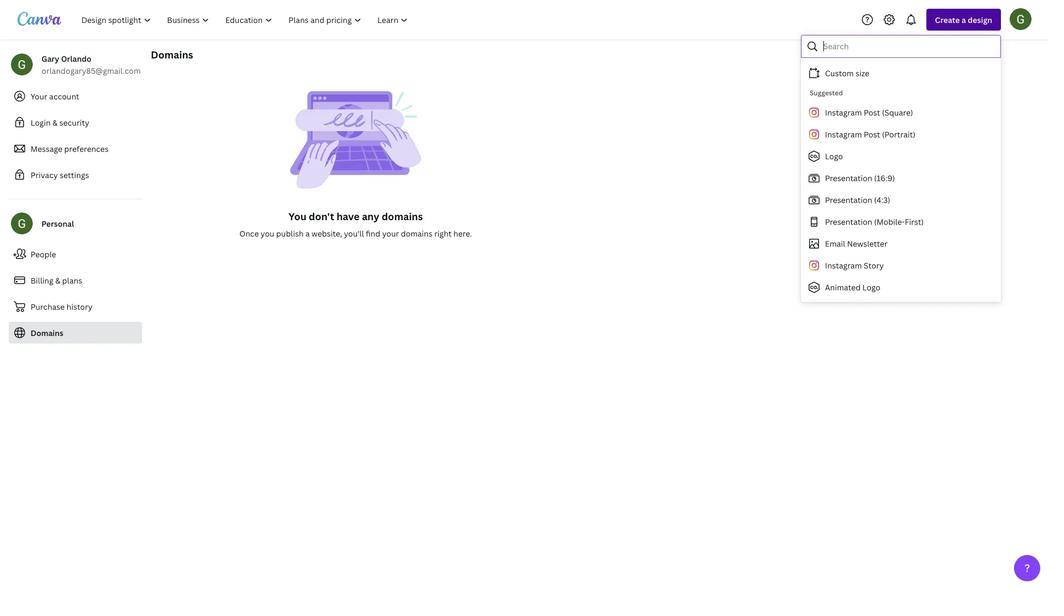 Task type: describe. For each thing, give the bounding box(es) containing it.
publish
[[276, 228, 304, 239]]

presentation for presentation (4:3)
[[826, 195, 873, 205]]

presentation (16:9)
[[826, 173, 896, 183]]

find
[[366, 228, 381, 239]]

presentation (mobile-first)
[[826, 217, 925, 227]]

instagram story link
[[802, 255, 997, 277]]

instagram post (portrait) link
[[802, 124, 997, 145]]

(16:9)
[[875, 173, 896, 183]]

billing & plans
[[31, 275, 82, 286]]

email
[[826, 239, 846, 249]]

instagram post (portrait)
[[826, 129, 916, 140]]

your account link
[[9, 85, 142, 107]]

any
[[362, 210, 380, 223]]

instagram story
[[826, 261, 885, 271]]

animated logo link
[[802, 277, 997, 299]]

create a design
[[936, 14, 993, 25]]

suggested
[[810, 88, 844, 97]]

(square)
[[883, 107, 914, 118]]

instagram post (square)
[[826, 107, 914, 118]]

billing & plans link
[[9, 270, 142, 291]]

instagram post (square) link
[[802, 102, 997, 124]]

don't
[[309, 210, 335, 223]]

custom size button
[[802, 62, 997, 84]]

instagram for instagram story
[[826, 261, 863, 271]]

your
[[31, 91, 47, 101]]

you
[[289, 210, 307, 223]]

here.
[[454, 228, 472, 239]]

settings
[[60, 170, 89, 180]]

your account
[[31, 91, 79, 101]]

instagram for instagram post (portrait)
[[826, 129, 863, 140]]

a inside "you don't have any domains once you publish a website, you'll find your domains right here."
[[306, 228, 310, 239]]

newsletter
[[848, 239, 888, 249]]

(4:3)
[[875, 195, 891, 205]]

create
[[936, 14, 961, 25]]

billing
[[31, 275, 53, 286]]

people link
[[9, 243, 142, 265]]

presentation (4:3)
[[826, 195, 891, 205]]

& for login
[[53, 117, 58, 128]]

custom
[[826, 68, 854, 78]]

presentation (mobile-first) link
[[802, 211, 997, 233]]

custom size
[[826, 68, 870, 78]]

login
[[31, 117, 51, 128]]

plans
[[62, 275, 82, 286]]

purchase history
[[31, 302, 93, 312]]

once
[[240, 228, 259, 239]]

privacy settings
[[31, 170, 89, 180]]

presentation for presentation (mobile-first)
[[826, 217, 873, 227]]

email newsletter
[[826, 239, 888, 249]]

have
[[337, 210, 360, 223]]

gary orlando orlandogary85@gmail.com
[[42, 53, 141, 76]]

login & security link
[[9, 112, 142, 133]]



Task type: vqa. For each thing, say whether or not it's contained in the screenshot.
Create A Team Button
no



Task type: locate. For each thing, give the bounding box(es) containing it.
1 vertical spatial instagram
[[826, 129, 863, 140]]

1 vertical spatial a
[[306, 228, 310, 239]]

domains up your
[[382, 210, 423, 223]]

1 vertical spatial presentation
[[826, 195, 873, 205]]

0 vertical spatial presentation
[[826, 173, 873, 183]]

logo up presentation (16:9)
[[826, 151, 844, 162]]

domains link
[[9, 322, 142, 344]]

you don't have any domains once you publish a website, you'll find your domains right here.
[[240, 210, 472, 239]]

presentation for presentation (16:9)
[[826, 173, 873, 183]]

animated logo
[[826, 282, 881, 293]]

message preferences link
[[9, 138, 142, 160]]

domains
[[151, 48, 193, 61], [31, 328, 63, 338]]

0 vertical spatial logo
[[826, 151, 844, 162]]

a right publish
[[306, 228, 310, 239]]

2 post from the top
[[864, 129, 881, 140]]

top level navigation element
[[74, 9, 417, 31]]

1 instagram from the top
[[826, 107, 863, 118]]

history
[[67, 302, 93, 312]]

0 vertical spatial a
[[962, 14, 967, 25]]

post down instagram post (square)
[[864, 129, 881, 140]]

1 vertical spatial domains
[[31, 328, 63, 338]]

instagram for instagram post (square)
[[826, 107, 863, 118]]

account
[[49, 91, 79, 101]]

& for billing
[[55, 275, 60, 286]]

people
[[31, 249, 56, 259]]

size
[[856, 68, 870, 78]]

post up instagram post (portrait)
[[864, 107, 881, 118]]

1 horizontal spatial domains
[[151, 48, 193, 61]]

story
[[864, 261, 885, 271]]

1 horizontal spatial logo
[[863, 282, 881, 293]]

gary
[[42, 53, 59, 64]]

1 vertical spatial logo
[[863, 282, 881, 293]]

0 vertical spatial &
[[53, 117, 58, 128]]

& inside login & security link
[[53, 117, 58, 128]]

2 vertical spatial presentation
[[826, 217, 873, 227]]

3 instagram from the top
[[826, 261, 863, 271]]

create a design button
[[927, 9, 1002, 31]]

2 presentation from the top
[[826, 195, 873, 205]]

right
[[435, 228, 452, 239]]

0 horizontal spatial a
[[306, 228, 310, 239]]

presentation up email newsletter
[[826, 217, 873, 227]]

1 post from the top
[[864, 107, 881, 118]]

presentation
[[826, 173, 873, 183], [826, 195, 873, 205], [826, 217, 873, 227]]

instagram up animated
[[826, 261, 863, 271]]

security
[[60, 117, 89, 128]]

& inside billing & plans link
[[55, 275, 60, 286]]

(mobile-
[[875, 217, 906, 227]]

1 vertical spatial domains
[[401, 228, 433, 239]]

preferences
[[64, 144, 109, 154]]

& left plans
[[55, 275, 60, 286]]

first)
[[906, 217, 925, 227]]

purchase history link
[[9, 296, 142, 318]]

0 vertical spatial domains
[[151, 48, 193, 61]]

design
[[969, 14, 993, 25]]

presentation up presentation (4:3) at the right top
[[826, 173, 873, 183]]

message
[[31, 144, 62, 154]]

a inside 'dropdown button'
[[962, 14, 967, 25]]

gary orlando image
[[1011, 8, 1032, 30]]

login & security
[[31, 117, 89, 128]]

Search search field
[[824, 36, 994, 57]]

0 horizontal spatial logo
[[826, 151, 844, 162]]

domains
[[382, 210, 423, 223], [401, 228, 433, 239]]

presentation down presentation (16:9)
[[826, 195, 873, 205]]

email newsletter link
[[802, 233, 997, 255]]

logo link
[[802, 145, 997, 167]]

&
[[53, 117, 58, 128], [55, 275, 60, 286]]

presentation (16:9) link
[[802, 167, 997, 189]]

domains right your
[[401, 228, 433, 239]]

logo down story
[[863, 282, 881, 293]]

logo
[[826, 151, 844, 162], [863, 282, 881, 293]]

logo inside animated logo link
[[863, 282, 881, 293]]

0 vertical spatial post
[[864, 107, 881, 118]]

post for (square)
[[864, 107, 881, 118]]

a left design
[[962, 14, 967, 25]]

animated
[[826, 282, 861, 293]]

you'll
[[344, 228, 364, 239]]

post for (portrait)
[[864, 129, 881, 140]]

orlando
[[61, 53, 91, 64]]

privacy settings link
[[9, 164, 142, 186]]

instagram down instagram post (square)
[[826, 129, 863, 140]]

personal
[[42, 218, 74, 229]]

purchase
[[31, 302, 65, 312]]

post
[[864, 107, 881, 118], [864, 129, 881, 140]]

2 vertical spatial instagram
[[826, 261, 863, 271]]

& right login
[[53, 117, 58, 128]]

1 vertical spatial &
[[55, 275, 60, 286]]

0 vertical spatial instagram
[[826, 107, 863, 118]]

instagram down suggested
[[826, 107, 863, 118]]

3 presentation from the top
[[826, 217, 873, 227]]

you
[[261, 228, 275, 239]]

1 horizontal spatial a
[[962, 14, 967, 25]]

2 instagram from the top
[[826, 129, 863, 140]]

0 horizontal spatial domains
[[31, 328, 63, 338]]

(portrait)
[[883, 129, 916, 140]]

message preferences
[[31, 144, 109, 154]]

your
[[382, 228, 399, 239]]

presentation (4:3) link
[[802, 189, 997, 211]]

a
[[962, 14, 967, 25], [306, 228, 310, 239]]

0 vertical spatial domains
[[382, 210, 423, 223]]

privacy
[[31, 170, 58, 180]]

website,
[[312, 228, 342, 239]]

instagram
[[826, 107, 863, 118], [826, 129, 863, 140], [826, 261, 863, 271]]

1 vertical spatial post
[[864, 129, 881, 140]]

orlandogary85@gmail.com
[[42, 65, 141, 76]]

logo inside logo link
[[826, 151, 844, 162]]

1 presentation from the top
[[826, 173, 873, 183]]



